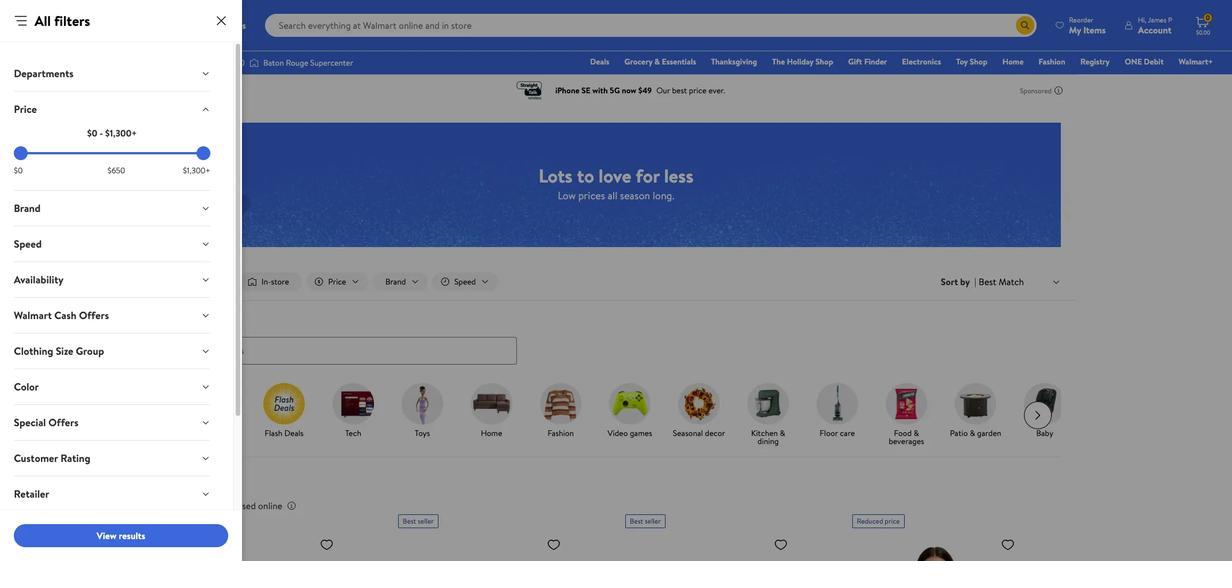 Task type: locate. For each thing, give the bounding box(es) containing it.
0 horizontal spatial $1,300+
[[105, 127, 137, 140]]

0 vertical spatial black
[[194, 428, 213, 439]]

floor care
[[820, 428, 856, 439]]

deals up the when
[[169, 476, 197, 491]]

departments button
[[5, 56, 220, 91]]

availability
[[14, 273, 64, 287]]

1 vertical spatial friday
[[194, 516, 212, 526]]

|
[[975, 276, 977, 288]]

flash deals link
[[254, 383, 314, 440]]

toy
[[957, 56, 969, 67]]

1 horizontal spatial fashion
[[1039, 56, 1066, 67]]

deals
[[591, 56, 610, 67], [285, 428, 304, 439], [191, 436, 210, 447], [169, 476, 197, 491]]

home
[[1003, 56, 1024, 67], [481, 428, 503, 439]]

low
[[558, 188, 576, 203]]

seller for the saluspa 77" x 26" hollywood 240 gal. inflatable hot tub with led lights, 104f max temperature image
[[418, 516, 434, 526]]

1 horizontal spatial best seller
[[630, 516, 661, 526]]

1 vertical spatial offers
[[48, 416, 79, 430]]

0 horizontal spatial best
[[403, 516, 416, 526]]

1 horizontal spatial home
[[1003, 56, 1024, 67]]

price inside price dropdown button
[[14, 102, 37, 116]]

cash
[[54, 309, 77, 323]]

reduced price
[[858, 516, 901, 526]]

None search field
[[155, 315, 1078, 365]]

1 horizontal spatial friday
[[215, 428, 236, 439]]

1 horizontal spatial all
[[191, 276, 200, 288]]

prices
[[579, 188, 606, 203]]

saluspa 77" x 26" hollywood 240 gal. inflatable hot tub with led lights, 104f max temperature image
[[398, 533, 566, 562]]

0 vertical spatial friday
[[215, 428, 236, 439]]

1 vertical spatial all filters
[[191, 276, 222, 288]]

price for price
[[14, 102, 37, 116]]

garden
[[978, 428, 1002, 439]]

food & beverages link
[[877, 383, 937, 448]]

legal information image
[[287, 501, 296, 511]]

0 vertical spatial offers
[[79, 309, 109, 323]]

friday down the when
[[194, 516, 212, 526]]

0 horizontal spatial black
[[176, 516, 192, 526]]

0 horizontal spatial all filters
[[35, 11, 90, 31]]

0 vertical spatial price
[[14, 102, 37, 116]]

all filters inside button
[[191, 276, 222, 288]]

2 best seller from the left
[[630, 516, 661, 526]]

add to favorites list, 99 jane street women's v-neck cardigan sweater with long sleeves, midweight, sizes s-xxxl image
[[1002, 538, 1016, 552]]

0 horizontal spatial filters
[[54, 11, 90, 31]]

decor
[[705, 428, 726, 439]]

toy shop link
[[952, 55, 993, 68]]

offers inside dropdown button
[[79, 309, 109, 323]]

price down "departments" at left top
[[14, 102, 37, 116]]

0 vertical spatial home link
[[998, 55, 1030, 68]]

1 shop from the left
[[816, 56, 834, 67]]

price for price when purchased online
[[169, 500, 189, 512]]

1 vertical spatial all
[[191, 276, 200, 288]]

2 best from the left
[[630, 516, 644, 526]]

retailer button
[[5, 477, 220, 512]]

offers right cash
[[79, 309, 109, 323]]

0 vertical spatial $0
[[87, 127, 97, 140]]

0 horizontal spatial friday
[[194, 516, 212, 526]]

all filters inside dialog
[[35, 11, 90, 31]]

0 vertical spatial fashion
[[1039, 56, 1066, 67]]

0 horizontal spatial all
[[35, 11, 51, 31]]

1 horizontal spatial best
[[630, 516, 644, 526]]

all inside button
[[191, 276, 200, 288]]

home down home image
[[481, 428, 503, 439]]

video games
[[608, 428, 653, 439]]

black
[[194, 428, 213, 439], [176, 516, 192, 526]]

fashion up sponsored
[[1039, 56, 1066, 67]]

home link
[[998, 55, 1030, 68], [462, 383, 522, 440]]

black friday deal
[[176, 516, 227, 526]]

deals link
[[585, 55, 615, 68]]

speed button
[[5, 227, 220, 262]]

1 seller from the left
[[418, 516, 434, 526]]

clothing size group
[[14, 344, 104, 359]]

0 horizontal spatial shop
[[816, 56, 834, 67]]

Walmart Site-Wide search field
[[265, 14, 1037, 37]]

0 horizontal spatial fashion link
[[531, 383, 591, 440]]

1 vertical spatial filters
[[202, 276, 222, 288]]

& inside food & beverages
[[914, 428, 920, 439]]

$0 up brand
[[14, 165, 23, 176]]

& for beverages
[[914, 428, 920, 439]]

& inside kitchen & dining
[[780, 428, 786, 439]]

black down black friday deals image
[[194, 428, 213, 439]]

$0
[[87, 127, 97, 140], [14, 165, 23, 176]]

$1,300+
[[105, 127, 137, 140], [183, 165, 210, 176]]

next slide for chipmodulewithimages list image
[[1025, 402, 1052, 429]]

kitchen and dining image
[[748, 383, 789, 425]]

black for black friday deal
[[176, 516, 192, 526]]

all filters dialog
[[0, 0, 242, 562]]

1 vertical spatial fashion link
[[531, 383, 591, 440]]

offers
[[79, 309, 109, 323], [48, 416, 79, 430]]

offers right special
[[48, 416, 79, 430]]

friday for deals
[[215, 428, 236, 439]]

video games link
[[600, 383, 660, 440]]

registry link
[[1076, 55, 1116, 68]]

best seller
[[403, 516, 434, 526], [630, 516, 661, 526]]

best for the saluspa 77" x 26" hollywood 240 gal. inflatable hot tub with led lights, 104f max temperature image
[[403, 516, 416, 526]]

& right the food at the bottom right
[[914, 428, 920, 439]]

$0 for $0
[[14, 165, 23, 176]]

friday down black friday deals image
[[215, 428, 236, 439]]

offers inside dropdown button
[[48, 416, 79, 430]]

seasonal
[[673, 428, 704, 439]]

preview
[[212, 436, 239, 447]]

vizio 50" class v-series 4k uhd led smart tv v505-j09 image
[[626, 533, 793, 562]]

0 vertical spatial all filters
[[35, 11, 90, 31]]

1 vertical spatial $0
[[14, 165, 23, 176]]

close panel image
[[215, 14, 228, 28]]

0 vertical spatial filters
[[54, 11, 90, 31]]

lots to love for less. low prices all season long. image
[[171, 123, 1062, 248]]

1 horizontal spatial $0
[[87, 127, 97, 140]]

best for vizio 50" class v-series 4k uhd led smart tv v505-j09 image
[[630, 516, 644, 526]]

one
[[1126, 56, 1143, 67]]

the
[[773, 56, 786, 67]]

deals right flash
[[285, 428, 304, 439]]

0 horizontal spatial fashion
[[548, 428, 574, 439]]

black inside black friday deals preview
[[194, 428, 213, 439]]

floor care link
[[808, 383, 868, 440]]

0 horizontal spatial $0
[[14, 165, 23, 176]]

kitchen & dining
[[752, 428, 786, 447]]

thanksgiving link
[[706, 55, 763, 68]]

price
[[885, 516, 901, 526]]

food
[[895, 428, 912, 439]]

& for dining
[[780, 428, 786, 439]]

for
[[636, 163, 660, 188]]

0 vertical spatial all
[[35, 11, 51, 31]]

friday for deal
[[194, 516, 212, 526]]

flash deals
[[265, 428, 304, 439]]

1 best seller from the left
[[403, 516, 434, 526]]

playstation 5 disc console - marvel's spider-man 2 bundle image
[[171, 533, 339, 562]]

home up sponsored
[[1003, 56, 1024, 67]]

black friday deals preview link
[[185, 383, 245, 448]]

fashion down fashion image
[[548, 428, 574, 439]]

best seller for the saluspa 77" x 26" hollywood 240 gal. inflatable hot tub with led lights, 104f max temperature image
[[403, 516, 434, 526]]

1 horizontal spatial price
[[169, 500, 189, 512]]

shop right toy on the right of the page
[[970, 56, 988, 67]]

flash
[[265, 428, 283, 439]]

shop inside toy shop link
[[970, 56, 988, 67]]

1 vertical spatial black
[[176, 516, 192, 526]]

& right the patio
[[970, 428, 976, 439]]

& right dining
[[780, 428, 786, 439]]

2 seller from the left
[[645, 516, 661, 526]]

& right grocery
[[655, 56, 660, 67]]

shop right holiday
[[816, 56, 834, 67]]

in-
[[262, 276, 271, 288]]

1 horizontal spatial black
[[194, 428, 213, 439]]

1 horizontal spatial home link
[[998, 55, 1030, 68]]

size
[[56, 344, 73, 359]]

shop inside the holiday shop link
[[816, 56, 834, 67]]

1 best from the left
[[403, 516, 416, 526]]

filters inside dialog
[[54, 11, 90, 31]]

0 horizontal spatial home link
[[462, 383, 522, 440]]

1 horizontal spatial filters
[[202, 276, 222, 288]]

one debit
[[1126, 56, 1165, 67]]

kitchen & dining link
[[739, 383, 799, 448]]

friday inside black friday deals preview
[[215, 428, 236, 439]]

by
[[961, 276, 971, 288]]

0 horizontal spatial seller
[[418, 516, 434, 526]]

1 horizontal spatial all filters
[[191, 276, 222, 288]]

1 horizontal spatial seller
[[645, 516, 661, 526]]

toy shop
[[957, 56, 988, 67]]

walmart
[[14, 309, 52, 323]]

1 horizontal spatial fashion link
[[1034, 55, 1071, 68]]

gift finder
[[849, 56, 888, 67]]

2 shop from the left
[[970, 56, 988, 67]]

special offers button
[[5, 405, 220, 441]]

finder
[[865, 56, 888, 67]]

$0 left - at the left of the page
[[87, 127, 97, 140]]

$650
[[108, 165, 125, 176]]

$0 for $0 - $1,300+
[[87, 127, 97, 140]]

holiday
[[787, 56, 814, 67]]

Search in deals search field
[[169, 337, 517, 365]]

price
[[14, 102, 37, 116], [169, 500, 189, 512]]

gift
[[849, 56, 863, 67]]

deals inside black friday deals preview
[[191, 436, 210, 447]]

purchased
[[215, 500, 256, 512]]

black down the when
[[176, 516, 192, 526]]

1 vertical spatial fashion
[[548, 428, 574, 439]]

electronics
[[903, 56, 942, 67]]

0 vertical spatial home
[[1003, 56, 1024, 67]]

1 vertical spatial price
[[169, 500, 189, 512]]

1 horizontal spatial shop
[[970, 56, 988, 67]]

toys
[[415, 428, 430, 439]]

walmart+
[[1180, 56, 1214, 67]]

0 horizontal spatial price
[[14, 102, 37, 116]]

kitchen
[[752, 428, 778, 439]]

deals left the preview at bottom left
[[191, 436, 210, 447]]

0 horizontal spatial home
[[481, 428, 503, 439]]

price left the when
[[169, 500, 189, 512]]

0 horizontal spatial best seller
[[403, 516, 434, 526]]

love
[[599, 163, 632, 188]]

1 vertical spatial $1,300+
[[183, 165, 210, 176]]

0
[[1207, 13, 1211, 23]]



Task type: vqa. For each thing, say whether or not it's contained in the screenshot.
$0 - $25 option
no



Task type: describe. For each thing, give the bounding box(es) containing it.
walmart cash offers
[[14, 309, 109, 323]]

0 vertical spatial fashion link
[[1034, 55, 1071, 68]]

clothing
[[14, 344, 53, 359]]

grocery & essentials link
[[620, 55, 702, 68]]

electronics link
[[897, 55, 947, 68]]

special offers
[[14, 416, 79, 430]]

home image
[[471, 383, 513, 425]]

$0 range field
[[14, 152, 210, 155]]

view results
[[97, 530, 145, 543]]

video
[[608, 428, 628, 439]]

tech
[[345, 428, 362, 439]]

in-store
[[262, 276, 289, 288]]

$0.00
[[1197, 28, 1211, 36]]

baby link
[[1016, 383, 1076, 440]]

clothing size group button
[[5, 334, 220, 369]]

all inside dialog
[[35, 11, 51, 31]]

walmart+ link
[[1174, 55, 1219, 68]]

retailer
[[14, 487, 49, 502]]

rating
[[61, 452, 90, 466]]

color
[[14, 380, 39, 394]]

games
[[630, 428, 653, 439]]

0 $0.00
[[1197, 13, 1211, 36]]

$0 - $1,300+
[[87, 127, 137, 140]]

black for black friday deals preview
[[194, 428, 213, 439]]

speed
[[14, 237, 42, 251]]

add to favorites list, vizio 50" class v-series 4k uhd led smart tv v505-j09 image
[[774, 538, 788, 552]]

tech image
[[333, 383, 374, 425]]

fashion image
[[540, 383, 582, 425]]

online
[[258, 500, 283, 512]]

thanksgiving
[[712, 56, 758, 67]]

essentials
[[662, 56, 697, 67]]

brand button
[[5, 191, 220, 226]]

the holiday shop link
[[768, 55, 839, 68]]

deals left grocery
[[591, 56, 610, 67]]

deal
[[214, 516, 227, 526]]

video games image
[[610, 383, 651, 425]]

color button
[[5, 370, 220, 405]]

sort by |
[[942, 276, 977, 288]]

black friday deals image
[[194, 383, 236, 425]]

gift finder link
[[844, 55, 893, 68]]

patio & garden image
[[956, 383, 997, 425]]

& for garden
[[970, 428, 976, 439]]

filters inside button
[[202, 276, 222, 288]]

view
[[97, 530, 117, 543]]

1 vertical spatial home
[[481, 428, 503, 439]]

grocery & essentials
[[625, 56, 697, 67]]

store
[[271, 276, 289, 288]]

one debit link
[[1120, 55, 1170, 68]]

deals (1000+)
[[169, 476, 230, 491]]

season
[[620, 188, 651, 203]]

floorcare image
[[817, 383, 859, 425]]

(1000+)
[[199, 478, 230, 491]]

0 vertical spatial $1,300+
[[105, 127, 137, 140]]

food & beverages image
[[886, 383, 928, 425]]

99 jane street women's v-neck cardigan sweater with long sleeves, midweight, sizes s-xxxl image
[[853, 533, 1020, 562]]

results
[[119, 530, 145, 543]]

add to favorites list, playstation 5 disc console - marvel's spider-man 2 bundle image
[[320, 538, 334, 552]]

walmart cash offers button
[[5, 298, 220, 333]]

to
[[577, 163, 595, 188]]

lots
[[539, 163, 573, 188]]

price when purchased online
[[169, 500, 283, 512]]

$1300 range field
[[14, 152, 210, 155]]

in-store button
[[240, 273, 302, 291]]

beverages
[[889, 436, 925, 447]]

view results button
[[14, 525, 228, 548]]

seasonal decor
[[673, 428, 726, 439]]

special
[[14, 416, 46, 430]]

1 horizontal spatial $1,300+
[[183, 165, 210, 176]]

customer rating
[[14, 452, 90, 466]]

seasonal decor image
[[679, 383, 720, 425]]

1 vertical spatial home link
[[462, 383, 522, 440]]

sponsored
[[1021, 86, 1052, 95]]

the holiday shop
[[773, 56, 834, 67]]

sort and filter section element
[[155, 264, 1078, 301]]

baby image
[[1025, 383, 1066, 425]]

flash deals image
[[264, 383, 305, 425]]

grocery
[[625, 56, 653, 67]]

dining
[[758, 436, 779, 447]]

reduced
[[858, 516, 884, 526]]

departments
[[14, 66, 74, 81]]

Search search field
[[265, 14, 1037, 37]]

less
[[665, 163, 694, 188]]

sort
[[942, 276, 959, 288]]

toys image
[[402, 383, 443, 425]]

& for essentials
[[655, 56, 660, 67]]

when
[[192, 500, 213, 512]]

care
[[841, 428, 856, 439]]

lots to love for less low prices all season long.
[[539, 163, 694, 203]]

tech link
[[324, 383, 383, 440]]

black friday deals preview
[[191, 428, 239, 447]]

-
[[100, 127, 103, 140]]

long.
[[653, 188, 675, 203]]

brand
[[14, 201, 41, 216]]

group
[[76, 344, 104, 359]]

all
[[608, 188, 618, 203]]

patio
[[951, 428, 969, 439]]

add to favorites list, saluspa 77" x 26" hollywood 240 gal. inflatable hot tub with led lights, 104f max temperature image
[[547, 538, 561, 552]]

best seller for vizio 50" class v-series 4k uhd led smart tv v505-j09 image
[[630, 516, 661, 526]]

walmart image
[[18, 16, 93, 35]]

seller for vizio 50" class v-series 4k uhd led smart tv v505-j09 image
[[645, 516, 661, 526]]



